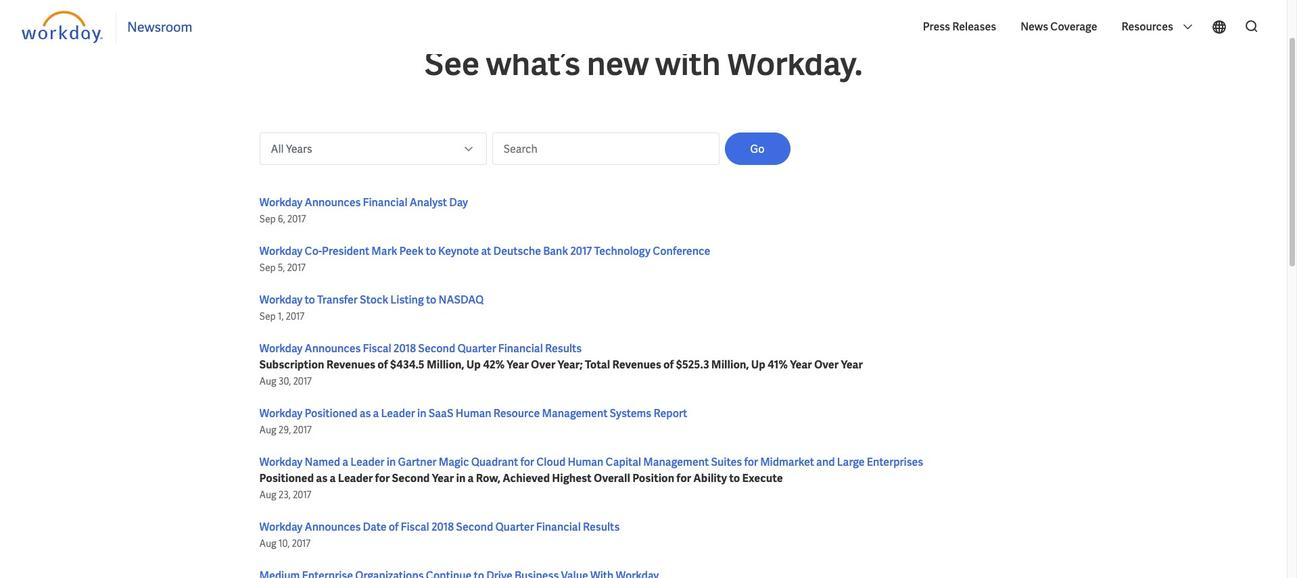 Task type: locate. For each thing, give the bounding box(es) containing it.
quarter down achieved
[[496, 520, 534, 535]]

23,
[[279, 489, 291, 501]]

4 aug from the top
[[259, 538, 277, 550]]

0 horizontal spatial over
[[531, 358, 556, 372]]

results down overall
[[583, 520, 620, 535]]

ability
[[694, 472, 727, 486]]

management
[[542, 407, 608, 421], [644, 455, 709, 470]]

human right saas
[[456, 407, 492, 421]]

second down gartner
[[392, 472, 430, 486]]

0 horizontal spatial results
[[545, 342, 582, 356]]

0 horizontal spatial up
[[467, 358, 481, 372]]

1 vertical spatial 2018
[[432, 520, 454, 535]]

2 vertical spatial announces
[[305, 520, 361, 535]]

0 horizontal spatial revenues
[[327, 358, 376, 372]]

3 announces from the top
[[305, 520, 361, 535]]

workday up subscription in the bottom left of the page
[[259, 342, 303, 356]]

deutsche
[[494, 244, 541, 258]]

sep
[[259, 213, 276, 225], [259, 262, 276, 274], [259, 311, 276, 323]]

results up year;
[[545, 342, 582, 356]]

revenues
[[327, 358, 376, 372], [613, 358, 662, 372]]

up left "42%"
[[467, 358, 481, 372]]

3 aug from the top
[[259, 489, 277, 501]]

1 vertical spatial human
[[568, 455, 604, 470]]

of left $525.3 at the bottom of page
[[664, 358, 674, 372]]

2 vertical spatial second
[[456, 520, 493, 535]]

position
[[633, 472, 675, 486]]

2017 right 23, at the bottom left
[[293, 489, 312, 501]]

workday for workday to transfer stock listing to nasdaq
[[259, 293, 303, 307]]

1 horizontal spatial up
[[752, 358, 766, 372]]

2017 right 29, at the bottom left of page
[[293, 424, 312, 436]]

0 vertical spatial results
[[545, 342, 582, 356]]

2017 right 30,
[[293, 376, 312, 388]]

day
[[449, 196, 468, 210]]

3 workday from the top
[[259, 293, 303, 307]]

workday up 10,
[[259, 520, 303, 535]]

sep inside workday to transfer stock listing to nasdaq sep 1, 2017
[[259, 311, 276, 323]]

press
[[923, 20, 951, 34]]

aug inside workday positioned as a leader in saas human resource management systems report aug 29, 2017
[[259, 424, 277, 436]]

30,
[[279, 376, 291, 388]]

1 workday from the top
[[259, 196, 303, 210]]

over left year;
[[531, 358, 556, 372]]

in left saas
[[418, 407, 427, 421]]

management down year;
[[542, 407, 608, 421]]

year
[[507, 358, 529, 372], [790, 358, 812, 372], [841, 358, 863, 372], [432, 472, 454, 486]]

workday for workday co-president mark peek to keynote at deutsche bank 2017 technology conference
[[259, 244, 303, 258]]

1 vertical spatial financial
[[499, 342, 543, 356]]

1 horizontal spatial results
[[583, 520, 620, 535]]

a right named
[[343, 455, 349, 470]]

4 workday from the top
[[259, 342, 303, 356]]

1 vertical spatial results
[[583, 520, 620, 535]]

2017 right 10,
[[292, 538, 311, 550]]

second inside workday named a leader in gartner magic quadrant for cloud human capital management suites for midmarket and large enterprises positioned as a leader for second year in a row, achieved highest overall position for ability to execute aug 23, 2017
[[392, 472, 430, 486]]

positioned
[[305, 407, 358, 421], [259, 472, 314, 486]]

2 workday from the top
[[259, 244, 303, 258]]

1 vertical spatial fiscal
[[401, 520, 429, 535]]

up left 41%
[[752, 358, 766, 372]]

2017
[[287, 213, 306, 225], [571, 244, 592, 258], [287, 262, 306, 274], [286, 311, 305, 323], [293, 376, 312, 388], [293, 424, 312, 436], [293, 489, 312, 501], [292, 538, 311, 550]]

announces up president
[[305, 196, 361, 210]]

quarter inside the workday announces fiscal 2018 second quarter financial results subscription revenues of $434.5 million, up 42% year over year; total revenues of $525.3 million, up 41% year over year aug 30, 2017
[[458, 342, 496, 356]]

workday inside workday to transfer stock listing to nasdaq sep 1, 2017
[[259, 293, 303, 307]]

0 vertical spatial as
[[360, 407, 371, 421]]

workday inside workday co-president mark peek to keynote at deutsche bank 2017 technology conference sep 5, 2017
[[259, 244, 303, 258]]

0 vertical spatial sep
[[259, 213, 276, 225]]

of inside workday announces date of fiscal 2018 second quarter financial results aug 10, 2017
[[389, 520, 399, 535]]

2 vertical spatial sep
[[259, 311, 276, 323]]

resource
[[494, 407, 540, 421]]

aug left 30,
[[259, 376, 277, 388]]

0 vertical spatial announces
[[305, 196, 361, 210]]

positioned up named
[[305, 407, 358, 421]]

positioned inside workday positioned as a leader in saas human resource management systems report aug 29, 2017
[[305, 407, 358, 421]]

1 vertical spatial in
[[387, 455, 396, 470]]

2018 down magic
[[432, 520, 454, 535]]

None search field
[[1236, 13, 1266, 41]]

workday announces financial analyst day sep 6, 2017
[[259, 196, 468, 225]]

sep left 1,
[[259, 311, 276, 323]]

press releases link
[[917, 9, 1004, 45]]

human up the highest
[[568, 455, 604, 470]]

41%
[[768, 358, 788, 372]]

see what's new with workday.
[[425, 43, 863, 85]]

0 vertical spatial human
[[456, 407, 492, 421]]

announces for financial
[[305, 196, 361, 210]]

second
[[418, 342, 456, 356], [392, 472, 430, 486], [456, 520, 493, 535]]

1 vertical spatial management
[[644, 455, 709, 470]]

large
[[838, 455, 865, 470]]

workday
[[259, 196, 303, 210], [259, 244, 303, 258], [259, 293, 303, 307], [259, 342, 303, 356], [259, 407, 303, 421], [259, 455, 303, 470], [259, 520, 303, 535]]

announces inside workday announces date of fiscal 2018 second quarter financial results aug 10, 2017
[[305, 520, 361, 535]]

date
[[363, 520, 387, 535]]

total
[[585, 358, 611, 372]]

financial down the highest
[[536, 520, 581, 535]]

Search text field
[[492, 133, 720, 165]]

aug left 23, at the bottom left
[[259, 489, 277, 501]]

second down row,
[[456, 520, 493, 535]]

0 horizontal spatial million,
[[427, 358, 465, 372]]

management up position
[[644, 455, 709, 470]]

up
[[467, 358, 481, 372], [752, 358, 766, 372]]

1 horizontal spatial over
[[815, 358, 839, 372]]

announces for fiscal
[[305, 342, 361, 356]]

0 vertical spatial financial
[[363, 196, 408, 210]]

$434.5
[[390, 358, 425, 372]]

workday named a leader in gartner magic quadrant for cloud human capital management suites for midmarket and large enterprises link
[[259, 455, 924, 470]]

million, right $525.3 at the bottom of page
[[712, 358, 749, 372]]

million, down workday announces fiscal 2018 second quarter financial results 'link'
[[427, 358, 465, 372]]

2 horizontal spatial in
[[456, 472, 466, 486]]

1 horizontal spatial management
[[644, 455, 709, 470]]

workday inside workday announces date of fiscal 2018 second quarter financial results aug 10, 2017
[[259, 520, 303, 535]]

1 vertical spatial sep
[[259, 262, 276, 274]]

1 horizontal spatial in
[[418, 407, 427, 421]]

workday down 29, at the bottom left of page
[[259, 455, 303, 470]]

7 workday from the top
[[259, 520, 303, 535]]

coverage
[[1051, 20, 1098, 34]]

human inside workday named a leader in gartner magic quadrant for cloud human capital management suites for midmarket and large enterprises positioned as a leader for second year in a row, achieved highest overall position for ability to execute aug 23, 2017
[[568, 455, 604, 470]]

fiscal inside the workday announces fiscal 2018 second quarter financial results subscription revenues of $434.5 million, up 42% year over year; total revenues of $525.3 million, up 41% year over year aug 30, 2017
[[363, 342, 392, 356]]

second up the $434.5
[[418, 342, 456, 356]]

aug left 10,
[[259, 538, 277, 550]]

1 vertical spatial as
[[316, 472, 328, 486]]

0 horizontal spatial human
[[456, 407, 492, 421]]

a
[[373, 407, 379, 421], [343, 455, 349, 470], [330, 472, 336, 486], [468, 472, 474, 486]]

workday up 6,
[[259, 196, 303, 210]]

2017 right 6,
[[287, 213, 306, 225]]

2 vertical spatial financial
[[536, 520, 581, 535]]

of
[[378, 358, 388, 372], [664, 358, 674, 372], [389, 520, 399, 535]]

results
[[545, 342, 582, 356], [583, 520, 620, 535]]

announces up subscription in the bottom left of the page
[[305, 342, 361, 356]]

2018 inside the workday announces fiscal 2018 second quarter financial results subscription revenues of $434.5 million, up 42% year over year; total revenues of $525.3 million, up 41% year over year aug 30, 2017
[[394, 342, 416, 356]]

0 vertical spatial second
[[418, 342, 456, 356]]

0 vertical spatial positioned
[[305, 407, 358, 421]]

in left gartner
[[387, 455, 396, 470]]

0 horizontal spatial as
[[316, 472, 328, 486]]

1 vertical spatial quarter
[[496, 520, 534, 535]]

0 horizontal spatial fiscal
[[363, 342, 392, 356]]

results inside the workday announces fiscal 2018 second quarter financial results subscription revenues of $434.5 million, up 42% year over year; total revenues of $525.3 million, up 41% year over year aug 30, 2017
[[545, 342, 582, 356]]

of left the $434.5
[[378, 358, 388, 372]]

2018 up the $434.5
[[394, 342, 416, 356]]

workday co-president mark peek to keynote at deutsche bank 2017 technology conference link
[[259, 244, 711, 258]]

1 million, from the left
[[427, 358, 465, 372]]

financial up "42%"
[[499, 342, 543, 356]]

leader
[[381, 407, 415, 421], [351, 455, 385, 470], [338, 472, 373, 486]]

human
[[456, 407, 492, 421], [568, 455, 604, 470]]

releases
[[953, 20, 997, 34]]

0 vertical spatial in
[[418, 407, 427, 421]]

of right date
[[389, 520, 399, 535]]

for up execute
[[745, 455, 759, 470]]

5,
[[278, 262, 285, 274]]

co-
[[305, 244, 322, 258]]

overall
[[594, 472, 631, 486]]

to
[[426, 244, 436, 258], [305, 293, 315, 307], [426, 293, 437, 307], [730, 472, 740, 486]]

magic
[[439, 455, 469, 470]]

2018
[[394, 342, 416, 356], [432, 520, 454, 535]]

2017 right bank
[[571, 244, 592, 258]]

workday announces date of fiscal 2018 second quarter financial results aug 10, 2017
[[259, 520, 620, 550]]

in
[[418, 407, 427, 421], [387, 455, 396, 470], [456, 472, 466, 486]]

1 vertical spatial positioned
[[259, 472, 314, 486]]

financial
[[363, 196, 408, 210], [499, 342, 543, 356], [536, 520, 581, 535]]

over right 41%
[[815, 358, 839, 372]]

1 horizontal spatial as
[[360, 407, 371, 421]]

in down magic
[[456, 472, 466, 486]]

6 workday from the top
[[259, 455, 303, 470]]

announces inside the workday announces fiscal 2018 second quarter financial results subscription revenues of $434.5 million, up 42% year over year; total revenues of $525.3 million, up 41% year over year aug 30, 2017
[[305, 342, 361, 356]]

workday up 29, at the bottom left of page
[[259, 407, 303, 421]]

0 vertical spatial fiscal
[[363, 342, 392, 356]]

newsroom link
[[127, 18, 192, 36]]

1 horizontal spatial fiscal
[[401, 520, 429, 535]]

0 vertical spatial quarter
[[458, 342, 496, 356]]

announces for date
[[305, 520, 361, 535]]

workday up 5,
[[259, 244, 303, 258]]

announces inside workday announces financial analyst day sep 6, 2017
[[305, 196, 361, 210]]

1 revenues from the left
[[327, 358, 376, 372]]

0 vertical spatial management
[[542, 407, 608, 421]]

announces
[[305, 196, 361, 210], [305, 342, 361, 356], [305, 520, 361, 535]]

2 aug from the top
[[259, 424, 277, 436]]

5 workday from the top
[[259, 407, 303, 421]]

1 vertical spatial second
[[392, 472, 430, 486]]

2017 right 1,
[[286, 311, 305, 323]]

2 announces from the top
[[305, 342, 361, 356]]

0 horizontal spatial 2018
[[394, 342, 416, 356]]

fiscal
[[363, 342, 392, 356], [401, 520, 429, 535]]

leader left saas
[[381, 407, 415, 421]]

as inside workday named a leader in gartner magic quadrant for cloud human capital management suites for midmarket and large enterprises positioned as a leader for second year in a row, achieved highest overall position for ability to execute aug 23, 2017
[[316, 472, 328, 486]]

0 vertical spatial 2018
[[394, 342, 416, 356]]

revenues left the $434.5
[[327, 358, 376, 372]]

1 horizontal spatial of
[[389, 520, 399, 535]]

sep left 6,
[[259, 213, 276, 225]]

leader down named
[[338, 472, 373, 486]]

row,
[[476, 472, 501, 486]]

announces left date
[[305, 520, 361, 535]]

president
[[322, 244, 370, 258]]

0 vertical spatial leader
[[381, 407, 415, 421]]

resources
[[1122, 20, 1176, 34]]

in inside workday positioned as a leader in saas human resource management systems report aug 29, 2017
[[418, 407, 427, 421]]

to inside workday named a leader in gartner magic quadrant for cloud human capital management suites for midmarket and large enterprises positioned as a leader for second year in a row, achieved highest overall position for ability to execute aug 23, 2017
[[730, 472, 740, 486]]

quarter inside workday announces date of fiscal 2018 second quarter financial results aug 10, 2017
[[496, 520, 534, 535]]

29,
[[279, 424, 291, 436]]

1 horizontal spatial human
[[568, 455, 604, 470]]

quarter up "42%"
[[458, 342, 496, 356]]

sep left 5,
[[259, 262, 276, 274]]

stock
[[360, 293, 389, 307]]

1 vertical spatial leader
[[351, 455, 385, 470]]

aug
[[259, 376, 277, 388], [259, 424, 277, 436], [259, 489, 277, 501], [259, 538, 277, 550]]

news
[[1021, 20, 1049, 34]]

2 sep from the top
[[259, 262, 276, 274]]

new
[[587, 43, 649, 85]]

1 horizontal spatial revenues
[[613, 358, 662, 372]]

workday up 1,
[[259, 293, 303, 307]]

management inside workday named a leader in gartner magic quadrant for cloud human capital management suites for midmarket and large enterprises positioned as a leader for second year in a row, achieved highest overall position for ability to execute aug 23, 2017
[[644, 455, 709, 470]]

and
[[817, 455, 835, 470]]

capital
[[606, 455, 642, 470]]

revenues right total
[[613, 358, 662, 372]]

a left saas
[[373, 407, 379, 421]]

1 horizontal spatial 2018
[[432, 520, 454, 535]]

workday inside workday positioned as a leader in saas human resource management systems report aug 29, 2017
[[259, 407, 303, 421]]

to right listing
[[426, 293, 437, 307]]

named
[[305, 455, 340, 470]]

1 horizontal spatial million,
[[712, 358, 749, 372]]

positioned up 23, at the bottom left
[[259, 472, 314, 486]]

fiscal right date
[[401, 520, 429, 535]]

leader right named
[[351, 455, 385, 470]]

fiscal up the $434.5
[[363, 342, 392, 356]]

quarter
[[458, 342, 496, 356], [496, 520, 534, 535]]

nasdaq
[[439, 293, 484, 307]]

saas
[[429, 407, 454, 421]]

million,
[[427, 358, 465, 372], [712, 358, 749, 372]]

leader inside workday positioned as a leader in saas human resource management systems report aug 29, 2017
[[381, 407, 415, 421]]

second inside workday announces date of fiscal 2018 second quarter financial results aug 10, 2017
[[456, 520, 493, 535]]

0 horizontal spatial in
[[387, 455, 396, 470]]

as
[[360, 407, 371, 421], [316, 472, 328, 486]]

at
[[481, 244, 492, 258]]

1 vertical spatial announces
[[305, 342, 361, 356]]

0 horizontal spatial management
[[542, 407, 608, 421]]

to down suites
[[730, 472, 740, 486]]

2 vertical spatial in
[[456, 472, 466, 486]]

over
[[531, 358, 556, 372], [815, 358, 839, 372]]

to right peek
[[426, 244, 436, 258]]

financial left analyst
[[363, 196, 408, 210]]

aug left 29, at the bottom left of page
[[259, 424, 277, 436]]

second inside the workday announces fiscal 2018 second quarter financial results subscription revenues of $434.5 million, up 42% year over year; total revenues of $525.3 million, up 41% year over year aug 30, 2017
[[418, 342, 456, 356]]

mark
[[372, 244, 397, 258]]

1 sep from the top
[[259, 213, 276, 225]]

workday inside workday announces financial analyst day sep 6, 2017
[[259, 196, 303, 210]]

3 sep from the top
[[259, 311, 276, 323]]

1 announces from the top
[[305, 196, 361, 210]]

1 aug from the top
[[259, 376, 277, 388]]



Task type: vqa. For each thing, say whether or not it's contained in the screenshot.
Workday Elects Lynne Doughtie to Board of Directors Former U.S. Chairman and CEO of KPMG Brings Extensive Experience in Risk Management and Information Security to Workday Feb 24, 2021
no



Task type: describe. For each thing, give the bounding box(es) containing it.
2017 inside workday to transfer stock listing to nasdaq sep 1, 2017
[[286, 311, 305, 323]]

positioned inside workday named a leader in gartner magic quadrant for cloud human capital management suites for midmarket and large enterprises positioned as a leader for second year in a row, achieved highest overall position for ability to execute aug 23, 2017
[[259, 472, 314, 486]]

systems
[[610, 407, 652, 421]]

human inside workday positioned as a leader in saas human resource management systems report aug 29, 2017
[[456, 407, 492, 421]]

for up achieved
[[521, 455, 535, 470]]

as inside workday positioned as a leader in saas human resource management systems report aug 29, 2017
[[360, 407, 371, 421]]

resources link
[[1115, 9, 1201, 45]]

go button
[[725, 133, 791, 165]]

2 vertical spatial leader
[[338, 472, 373, 486]]

report
[[654, 407, 688, 421]]

a inside workday positioned as a leader in saas human resource management systems report aug 29, 2017
[[373, 407, 379, 421]]

gartner
[[398, 455, 437, 470]]

workday announces financial analyst day link
[[259, 196, 468, 210]]

1 up from the left
[[467, 358, 481, 372]]

6,
[[278, 213, 285, 225]]

workday inside workday named a leader in gartner magic quadrant for cloud human capital management suites for midmarket and large enterprises positioned as a leader for second year in a row, achieved highest overall position for ability to execute aug 23, 2017
[[259, 455, 303, 470]]

financial inside the workday announces fiscal 2018 second quarter financial results subscription revenues of $434.5 million, up 42% year over year; total revenues of $525.3 million, up 41% year over year aug 30, 2017
[[499, 342, 543, 356]]

financial inside workday announces financial analyst day sep 6, 2017
[[363, 196, 408, 210]]

42%
[[483, 358, 505, 372]]

2017 inside workday positioned as a leader in saas human resource management systems report aug 29, 2017
[[293, 424, 312, 436]]

workday for workday announces financial analyst day
[[259, 196, 303, 210]]

analyst
[[410, 196, 447, 210]]

for up date
[[375, 472, 390, 486]]

workday for workday positioned as a leader in saas human resource management systems report
[[259, 407, 303, 421]]

enterprises
[[867, 455, 924, 470]]

2 revenues from the left
[[613, 358, 662, 372]]

workday for workday announces date of fiscal 2018 second quarter financial results
[[259, 520, 303, 535]]

go to the newsroom homepage image
[[22, 11, 105, 43]]

2017 inside workday named a leader in gartner magic quadrant for cloud human capital management suites for midmarket and large enterprises positioned as a leader for second year in a row, achieved highest overall position for ability to execute aug 23, 2017
[[293, 489, 312, 501]]

globe icon image
[[1212, 19, 1228, 35]]

workday positioned as a leader in saas human resource management systems report aug 29, 2017
[[259, 407, 688, 436]]

workday to transfer stock listing to nasdaq sep 1, 2017
[[259, 293, 484, 323]]

sep inside workday co-president mark peek to keynote at deutsche bank 2017 technology conference sep 5, 2017
[[259, 262, 276, 274]]

financial inside workday announces date of fiscal 2018 second quarter financial results aug 10, 2017
[[536, 520, 581, 535]]

transfer
[[317, 293, 358, 307]]

midmarket
[[761, 455, 815, 470]]

workday announces fiscal 2018 second quarter financial results link
[[259, 342, 582, 356]]

1 over from the left
[[531, 358, 556, 372]]

year inside workday named a leader in gartner magic quadrant for cloud human capital management suites for midmarket and large enterprises positioned as a leader for second year in a row, achieved highest overall position for ability to execute aug 23, 2017
[[432, 472, 454, 486]]

workday announces fiscal 2018 second quarter financial results subscription revenues of $434.5 million, up 42% year over year; total revenues of $525.3 million, up 41% year over year aug 30, 2017
[[259, 342, 863, 388]]

conference
[[653, 244, 711, 258]]

workday positioned as a leader in saas human resource management systems report link
[[259, 407, 688, 421]]

2018 inside workday announces date of fiscal 2018 second quarter financial results aug 10, 2017
[[432, 520, 454, 535]]

results inside workday announces date of fiscal 2018 second quarter financial results aug 10, 2017
[[583, 520, 620, 535]]

workday inside the workday announces fiscal 2018 second quarter financial results subscription revenues of $434.5 million, up 42% year over year; total revenues of $525.3 million, up 41% year over year aug 30, 2017
[[259, 342, 303, 356]]

execute
[[743, 472, 783, 486]]

to left the transfer
[[305, 293, 315, 307]]

to inside workday co-president mark peek to keynote at deutsche bank 2017 technology conference sep 5, 2017
[[426, 244, 436, 258]]

sep inside workday announces financial analyst day sep 6, 2017
[[259, 213, 276, 225]]

year;
[[558, 358, 583, 372]]

2017 inside workday announces date of fiscal 2018 second quarter financial results aug 10, 2017
[[292, 538, 311, 550]]

workday co-president mark peek to keynote at deutsche bank 2017 technology conference sep 5, 2017
[[259, 244, 711, 274]]

2 up from the left
[[752, 358, 766, 372]]

10,
[[279, 538, 290, 550]]

aug inside workday named a leader in gartner magic quadrant for cloud human capital management suites for midmarket and large enterprises positioned as a leader for second year in a row, achieved highest overall position for ability to execute aug 23, 2017
[[259, 489, 277, 501]]

for left ability
[[677, 472, 692, 486]]

news coverage
[[1021, 20, 1098, 34]]

subscription
[[259, 358, 325, 372]]

newsroom
[[127, 18, 192, 36]]

go
[[751, 142, 765, 156]]

news coverage link
[[1014, 9, 1105, 45]]

2017 inside the workday announces fiscal 2018 second quarter financial results subscription revenues of $434.5 million, up 42% year over year; total revenues of $525.3 million, up 41% year over year aug 30, 2017
[[293, 376, 312, 388]]

see
[[425, 43, 480, 85]]

aug inside the workday announces fiscal 2018 second quarter financial results subscription revenues of $434.5 million, up 42% year over year; total revenues of $525.3 million, up 41% year over year aug 30, 2017
[[259, 376, 277, 388]]

bank
[[544, 244, 568, 258]]

2 horizontal spatial of
[[664, 358, 674, 372]]

workday announces date of fiscal 2018 second quarter financial results link
[[259, 520, 620, 535]]

2017 right 5,
[[287, 262, 306, 274]]

what's
[[486, 43, 581, 85]]

2 million, from the left
[[712, 358, 749, 372]]

2017 inside workday announces financial analyst day sep 6, 2017
[[287, 213, 306, 225]]

a down named
[[330, 472, 336, 486]]

cloud
[[537, 455, 566, 470]]

peek
[[400, 244, 424, 258]]

aug inside workday announces date of fiscal 2018 second quarter financial results aug 10, 2017
[[259, 538, 277, 550]]

with
[[656, 43, 721, 85]]

highest
[[552, 472, 592, 486]]

workday named a leader in gartner magic quadrant for cloud human capital management suites for midmarket and large enterprises positioned as a leader for second year in a row, achieved highest overall position for ability to execute aug 23, 2017
[[259, 455, 924, 501]]

workday.
[[727, 43, 863, 85]]

2 over from the left
[[815, 358, 839, 372]]

fiscal inside workday announces date of fiscal 2018 second quarter financial results aug 10, 2017
[[401, 520, 429, 535]]

$525.3
[[676, 358, 710, 372]]

management inside workday positioned as a leader in saas human resource management systems report aug 29, 2017
[[542, 407, 608, 421]]

quadrant
[[471, 455, 518, 470]]

suites
[[711, 455, 742, 470]]

workday to transfer stock listing to nasdaq link
[[259, 293, 484, 307]]

press releases
[[923, 20, 997, 34]]

a left row,
[[468, 472, 474, 486]]

achieved
[[503, 472, 550, 486]]

0 horizontal spatial of
[[378, 358, 388, 372]]

listing
[[391, 293, 424, 307]]

keynote
[[439, 244, 479, 258]]

1,
[[278, 311, 284, 323]]

technology
[[594, 244, 651, 258]]



